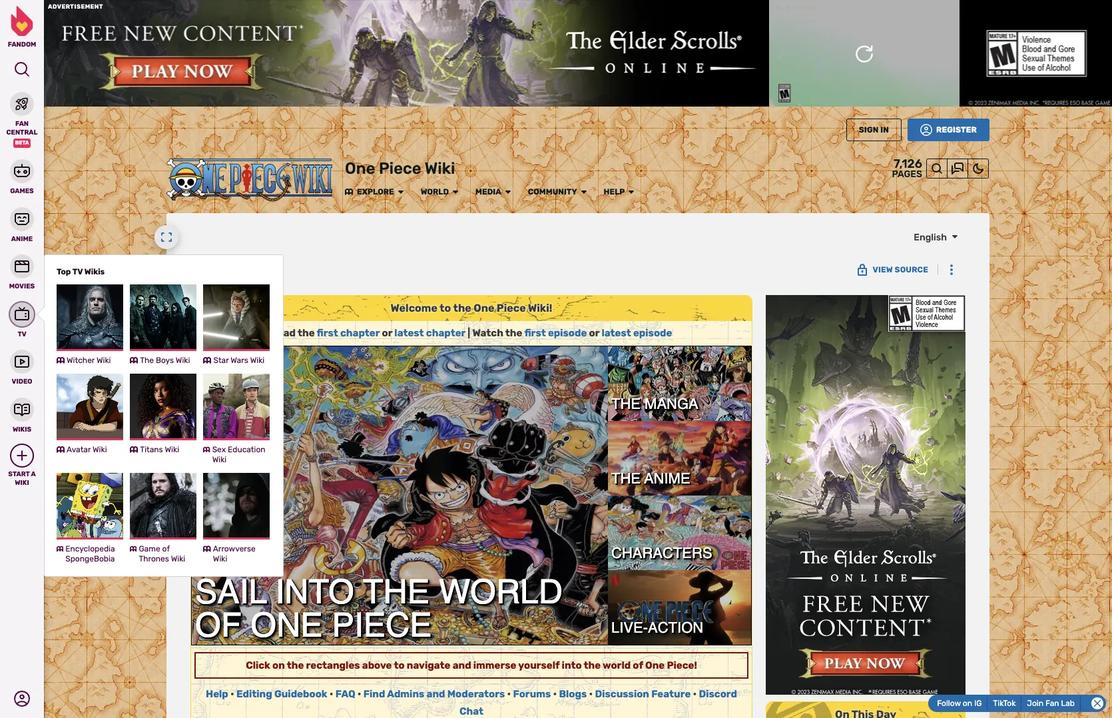Task type: locate. For each thing, give the bounding box(es) containing it.
1 tiny image from the left
[[345, 188, 353, 196]]

wiki down start
[[15, 479, 29, 487]]

1 first from the left
[[317, 327, 338, 339]]

0 vertical spatial into
[[276, 572, 355, 611]]

above
[[362, 659, 392, 671]]

collapse image
[[1092, 698, 1104, 710]]

tiny image
[[345, 188, 353, 196], [452, 188, 460, 196], [504, 188, 512, 196], [580, 188, 588, 196]]

1 horizontal spatial tv
[[72, 267, 83, 276]]

the inside sail into the world of one piece
[[363, 572, 430, 611]]

and down navigate
[[427, 688, 445, 700]]

the manga image
[[608, 346, 752, 421]]

feature
[[652, 688, 691, 700]]

faq
[[336, 688, 356, 700]]

manga
[[645, 396, 699, 413]]

1 vertical spatial tv
[[18, 330, 26, 338]]

1 horizontal spatial and
[[453, 659, 472, 671]]

in
[[881, 126, 890, 135]]

1 horizontal spatial wikis
[[84, 267, 105, 276]]

2 first from the left
[[525, 327, 546, 339]]

• left faq
[[330, 688, 334, 700]]

pages
[[893, 169, 923, 180]]

1 horizontal spatial fan
[[1046, 699, 1060, 708]]

tiny image for media
[[504, 188, 512, 196]]

1 horizontal spatial anime
[[645, 471, 691, 487]]

wiki right titans
[[165, 445, 179, 454]]

on right click
[[273, 659, 285, 671]]

1 vertical spatial the
[[612, 396, 641, 413]]

navigate
[[407, 659, 451, 671]]

wikis up small icon
[[13, 425, 31, 433]]

piece
[[379, 160, 422, 178], [497, 302, 526, 315], [332, 605, 432, 644]]

0 horizontal spatial wikis
[[13, 425, 31, 433]]

1 horizontal spatial help
[[604, 187, 625, 197]]

0 horizontal spatial to
[[394, 659, 405, 671]]

• right the faq link on the left
[[358, 688, 362, 700]]

episode up the manga image
[[634, 327, 673, 339]]

one up click
[[251, 605, 323, 644]]

6 • from the left
[[589, 688, 593, 700]]

wiki right wars
[[250, 356, 265, 365]]

1 vertical spatial on
[[963, 699, 973, 708]]

1 horizontal spatial to
[[440, 302, 451, 315]]

2 chapter from the left
[[426, 327, 466, 339]]

fan
[[15, 120, 29, 128], [1046, 699, 1060, 708]]

1 vertical spatial help link
[[206, 688, 228, 700]]

tiny image right media link
[[504, 188, 512, 196]]

0 horizontal spatial tv
[[18, 330, 26, 338]]

• right the blogs link
[[589, 688, 593, 700]]

1 horizontal spatial or
[[589, 327, 600, 339]]

world inside sail into the world of one piece
[[439, 572, 563, 611]]

wiki down arrowverse
[[213, 554, 228, 563]]

piece up above
[[332, 605, 432, 644]]

rectangles
[[306, 659, 360, 671]]

the for the manga
[[612, 396, 641, 413]]

• left discord
[[693, 688, 697, 700]]

0 vertical spatial of
[[162, 544, 170, 553]]

anime up movies link
[[11, 235, 33, 243]]

world
[[421, 187, 449, 197], [439, 572, 563, 611]]

watch
[[473, 327, 504, 339]]

0 horizontal spatial and
[[427, 688, 445, 700]]

2 horizontal spatial of
[[633, 659, 644, 671]]

faq link
[[336, 688, 356, 700]]

editing guidebook link
[[237, 688, 328, 700]]

anime inside fandom navigation 'element'
[[11, 235, 33, 243]]

witcher wiki link
[[57, 284, 123, 366]]

follow
[[938, 699, 961, 708]]

start
[[8, 470, 30, 478]]

discord chat link
[[460, 688, 738, 718]]

1 • from the left
[[231, 688, 234, 700]]

1 horizontal spatial on
[[963, 699, 973, 708]]

join fan lab link
[[1022, 696, 1082, 711]]

wiki down sex in the left of the page
[[212, 455, 227, 464]]

tiny image right community link
[[580, 188, 588, 196]]

wars
[[231, 356, 248, 365]]

sail
[[195, 572, 267, 611]]

0 vertical spatial anime
[[11, 235, 33, 243]]

0 vertical spatial on
[[273, 659, 285, 671]]

arrowverse wiki
[[213, 544, 256, 563]]

1 horizontal spatial of
[[195, 605, 242, 644]]

one up explore link in the top of the page
[[345, 160, 376, 178]]

0 horizontal spatial episode
[[548, 327, 587, 339]]

video
[[12, 378, 32, 386]]

the anime
[[612, 471, 691, 487]]

moderators
[[448, 688, 505, 700]]

media
[[476, 187, 502, 197]]

fan left lab
[[1046, 699, 1060, 708]]

tiny image inside explore link
[[345, 188, 353, 196]]

0 horizontal spatial first
[[317, 327, 338, 339]]

start a wiki link
[[0, 444, 44, 487]]

0 horizontal spatial into
[[276, 572, 355, 611]]

1 horizontal spatial into
[[562, 659, 582, 671]]

encyclopedia
[[65, 544, 115, 553]]

1 or from the left
[[382, 327, 393, 339]]

1 horizontal spatial tiny image
[[628, 188, 636, 196]]

• left forums
[[507, 688, 511, 700]]

1 vertical spatial piece
[[497, 302, 526, 315]]

1 vertical spatial into
[[562, 659, 582, 671]]

tiny image left explore
[[345, 188, 353, 196]]

on
[[273, 659, 285, 671], [963, 699, 973, 708]]

live-
[[612, 620, 648, 636]]

wiki!
[[528, 302, 553, 315]]

1 vertical spatial advertisement region
[[766, 295, 966, 695]]

one piece wiki image
[[167, 159, 333, 202]]

piece!
[[667, 659, 698, 671]]

education
[[228, 445, 266, 454]]

games
[[10, 187, 34, 195]]

small image
[[16, 450, 28, 462]]

2 latest from the left
[[602, 327, 632, 339]]

admins
[[387, 688, 425, 700]]

avatar wiki
[[67, 445, 107, 454]]

titans wiki
[[140, 445, 179, 454]]

arrowverse
[[213, 544, 256, 553]]

witcher
[[67, 356, 95, 365]]

tiny image for world
[[452, 188, 460, 196]]

1 vertical spatial help
[[206, 688, 228, 700]]

fandom
[[8, 41, 36, 49]]

help for help
[[604, 187, 625, 197]]

community
[[528, 187, 577, 197]]

editing
[[237, 688, 272, 700]]

the boys wiki
[[140, 356, 190, 365]]

0 vertical spatial piece
[[379, 160, 422, 178]]

view source
[[873, 265, 929, 275]]

to up latest chapter link
[[440, 302, 451, 315]]

0 horizontal spatial on
[[273, 659, 285, 671]]

1 horizontal spatial latest
[[602, 327, 632, 339]]

3 tiny image from the left
[[504, 188, 512, 196]]

on left ig
[[963, 699, 973, 708]]

7,126 pages
[[893, 157, 923, 180]]

5 • from the left
[[553, 688, 557, 700]]

wiki
[[425, 160, 455, 178], [97, 356, 111, 365], [176, 356, 190, 365], [250, 356, 265, 365], [93, 445, 107, 454], [165, 445, 179, 454], [212, 455, 227, 464], [15, 479, 29, 487], [171, 554, 185, 563], [213, 554, 228, 563]]

live-action
[[612, 620, 704, 636]]

advertisement region
[[44, 0, 1113, 107], [766, 295, 966, 695]]

2 vertical spatial of
[[633, 659, 644, 671]]

sign in
[[859, 126, 890, 135]]

2 episode from the left
[[634, 327, 673, 339]]

tv link
[[0, 301, 44, 339]]

anime up the characters image
[[645, 471, 691, 487]]

thrones
[[139, 554, 169, 563]]

game of thrones wiki
[[139, 544, 185, 563]]

encyclopedia spongebobia
[[65, 544, 115, 563]]

chapter
[[340, 327, 380, 339], [426, 327, 466, 339]]

tiny image right the "world" 'link'
[[452, 188, 460, 196]]

0 horizontal spatial tiny image
[[397, 188, 405, 196]]

help for help • editing guidebook • faq • find admins and moderators • forums • blogs • discussion feature •
[[206, 688, 228, 700]]

1 vertical spatial wikis
[[13, 425, 31, 433]]

of
[[162, 544, 170, 553], [195, 605, 242, 644], [633, 659, 644, 671]]

piece up explore
[[379, 160, 422, 178]]

wiki right the thrones at the bottom of the page
[[171, 554, 185, 563]]

help • editing guidebook • faq • find admins and moderators • forums • blogs • discussion feature •
[[206, 688, 699, 700]]

help left editing
[[206, 688, 228, 700]]

4 tiny image from the left
[[580, 188, 588, 196]]

0 horizontal spatial help link
[[206, 688, 228, 700]]

help right community
[[604, 187, 625, 197]]

first chapter link
[[317, 327, 380, 339]]

0 horizontal spatial anime
[[11, 235, 33, 243]]

register link
[[908, 119, 990, 142]]

1 vertical spatial world
[[439, 572, 563, 611]]

0 vertical spatial fan
[[15, 120, 29, 128]]

wikis right 'top'
[[84, 267, 105, 276]]

first right the read
[[317, 327, 338, 339]]

piece left wiki!
[[497, 302, 526, 315]]

immerse
[[474, 659, 517, 671]]

wiki up the "world" 'link'
[[425, 160, 455, 178]]

0 vertical spatial help
[[604, 187, 625, 197]]

or down welcome at the left top
[[382, 327, 393, 339]]

tiny image
[[397, 188, 405, 196], [628, 188, 636, 196], [952, 233, 960, 241]]

1 horizontal spatial first
[[525, 327, 546, 339]]

• left editing
[[231, 688, 234, 700]]

help link left editing
[[206, 688, 228, 700]]

one inside sail into the world of one piece
[[251, 605, 323, 644]]

1 vertical spatial and
[[427, 688, 445, 700]]

0 vertical spatial wikis
[[84, 267, 105, 276]]

0 horizontal spatial chapter
[[340, 327, 380, 339]]

first down wiki!
[[525, 327, 546, 339]]

into
[[276, 572, 355, 611], [562, 659, 582, 671]]

star wars wiki link
[[204, 284, 270, 366]]

1 vertical spatial to
[[394, 659, 405, 671]]

0 horizontal spatial latest
[[395, 327, 424, 339]]

the anime image
[[608, 421, 752, 496]]

2 vertical spatial the
[[612, 471, 641, 487]]

2 or from the left
[[589, 327, 600, 339]]

explore
[[357, 187, 394, 197]]

7,126
[[894, 157, 923, 172]]

0 horizontal spatial of
[[162, 544, 170, 553]]

avatar
[[67, 445, 91, 454]]

0 horizontal spatial help
[[206, 688, 228, 700]]

the for the boys wiki
[[140, 356, 154, 365]]

follow on ig
[[938, 699, 982, 708]]

latest chapter link
[[395, 327, 466, 339]]

0 horizontal spatial or
[[382, 327, 393, 339]]

2 vertical spatial piece
[[332, 605, 432, 644]]

fan up central
[[15, 120, 29, 128]]

wiki right avatar
[[93, 445, 107, 454]]

help
[[604, 187, 625, 197], [206, 688, 228, 700]]

guidebook
[[275, 688, 328, 700]]

0 vertical spatial tv
[[72, 267, 83, 276]]

1 vertical spatial of
[[195, 605, 242, 644]]

help link right community link
[[604, 187, 625, 197]]

the
[[140, 356, 154, 365], [612, 396, 641, 413], [612, 471, 641, 487]]

game
[[139, 544, 160, 553]]

latest down welcome at the left top
[[395, 327, 424, 339]]

0 vertical spatial to
[[440, 302, 451, 315]]

2 tiny image from the left
[[452, 188, 460, 196]]

tv up the video link
[[18, 330, 26, 338]]

or right the first episode link
[[589, 327, 600, 339]]

tv right 'top'
[[72, 267, 83, 276]]

welcome
[[391, 302, 438, 315]]

0 vertical spatial the
[[140, 356, 154, 365]]

1 latest from the left
[[395, 327, 424, 339]]

1 horizontal spatial chapter
[[426, 327, 466, 339]]

video link
[[0, 349, 44, 386]]

latest
[[395, 327, 424, 339], [602, 327, 632, 339]]

register
[[937, 126, 978, 135]]

• left blogs
[[553, 688, 557, 700]]

one inside one piece wiki link
[[345, 160, 376, 178]]

episode down wiki!
[[548, 327, 587, 339]]

1 horizontal spatial episode
[[634, 327, 673, 339]]

1 horizontal spatial help link
[[604, 187, 625, 197]]

to right above
[[394, 659, 405, 671]]

one piece wiki
[[345, 160, 455, 178]]

0 vertical spatial help link
[[604, 187, 625, 197]]

latest right the first episode link
[[602, 327, 632, 339]]

live action image
[[608, 570, 752, 645]]

wiki right witcher
[[97, 356, 111, 365]]

0 horizontal spatial fan
[[15, 120, 29, 128]]

ig
[[975, 699, 982, 708]]

and up help • editing guidebook • faq • find admins and moderators • forums • blogs • discussion feature • at the bottom of the page
[[453, 659, 472, 671]]



Task type: vqa. For each thing, say whether or not it's contained in the screenshot.
Follow on IG link
yes



Task type: describe. For each thing, give the bounding box(es) containing it.
explore link
[[345, 187, 394, 197]]

characters image
[[608, 496, 752, 570]]

star
[[214, 356, 229, 365]]

sail into the world of one piece image
[[192, 346, 752, 645]]

read
[[271, 327, 296, 339]]

search [ctrl-option-f] image
[[14, 61, 30, 77]]

community link
[[528, 187, 577, 197]]

view source link
[[849, 258, 937, 282]]

piece inside one piece wiki link
[[379, 160, 422, 178]]

2 • from the left
[[330, 688, 334, 700]]

source
[[895, 265, 929, 275]]

of inside sail into the world of one piece
[[195, 605, 242, 644]]

wiki inside "start a wiki"
[[15, 479, 29, 487]]

start a wiki
[[8, 470, 36, 487]]

wiki inside sex education wiki
[[212, 455, 227, 464]]

3 • from the left
[[358, 688, 362, 700]]

boys
[[156, 356, 174, 365]]

discussion feature link
[[595, 688, 691, 700]]

top
[[57, 267, 71, 276]]

discussion
[[595, 688, 650, 700]]

blogs
[[559, 688, 587, 700]]

latest episode link
[[602, 327, 673, 339]]

read the first chapter or latest chapter | watch the first episode or latest episode
[[271, 327, 673, 339]]

view
[[873, 265, 894, 275]]

0 vertical spatial world
[[421, 187, 449, 197]]

7 • from the left
[[693, 688, 697, 700]]

anime link
[[0, 206, 44, 243]]

4 • from the left
[[507, 688, 511, 700]]

tv inside fandom navigation 'element'
[[18, 330, 26, 338]]

wikis inside fandom navigation 'element'
[[13, 425, 31, 433]]

central
[[6, 128, 38, 136]]

|
[[468, 327, 471, 339]]

the boys wiki link
[[130, 284, 197, 366]]

the for the anime
[[612, 471, 641, 487]]

on for ig
[[963, 699, 973, 708]]

one up watch
[[474, 302, 495, 315]]

join fan lab
[[1028, 699, 1076, 708]]

chat
[[460, 706, 484, 718]]

avatar wiki link
[[57, 373, 123, 455]]

titans
[[140, 445, 163, 454]]

forums
[[513, 688, 551, 700]]

welcome to the one piece wiki!
[[391, 302, 553, 315]]

follow on ig link
[[932, 696, 988, 711]]

movies link
[[0, 253, 44, 291]]

movies
[[9, 283, 35, 291]]

of inside game of thrones wiki
[[162, 544, 170, 553]]

fan inside 'fan central beta'
[[15, 120, 29, 128]]

tiktok
[[994, 699, 1016, 708]]

fan central beta
[[6, 120, 38, 146]]

game of thrones wiki link
[[130, 473, 197, 564]]

find
[[364, 688, 385, 700]]

action
[[648, 620, 704, 636]]

spongebobia
[[65, 554, 115, 563]]

wiki inside arrowverse wiki
[[213, 554, 228, 563]]

encyclopedia spongebobia link
[[57, 473, 123, 564]]

1 episode from the left
[[548, 327, 587, 339]]

advertisement
[[48, 3, 103, 10]]

blogs link
[[559, 688, 587, 700]]

discord
[[699, 688, 738, 700]]

media link
[[476, 187, 502, 197]]

discord chat
[[460, 688, 738, 718]]

0 vertical spatial advertisement region
[[44, 0, 1113, 107]]

world link
[[421, 187, 449, 197]]

the manga
[[612, 396, 699, 413]]

beta
[[15, 140, 29, 146]]

sex
[[212, 445, 226, 454]]

fandom link
[[0, 6, 44, 49]]

click on the rectangles above to navigate and immerse yourself into the world of one piece!
[[246, 659, 698, 671]]

tiny image for community
[[580, 188, 588, 196]]

1 vertical spatial fan
[[1046, 699, 1060, 708]]

into inside sail into the world of one piece
[[276, 572, 355, 611]]

1 chapter from the left
[[340, 327, 380, 339]]

on for the
[[273, 659, 285, 671]]

wiki inside game of thrones wiki
[[171, 554, 185, 563]]

top tv wikis
[[57, 267, 105, 276]]

click
[[246, 659, 270, 671]]

find admins and moderators link
[[364, 688, 505, 700]]

a
[[31, 470, 36, 478]]

one piece wiki link
[[345, 159, 455, 179]]

one left piece! on the bottom
[[646, 659, 665, 671]]

1 vertical spatial anime
[[645, 471, 691, 487]]

english
[[914, 232, 948, 243]]

2 horizontal spatial tiny image
[[952, 233, 960, 241]]

wiki right boys
[[176, 356, 190, 365]]

lab
[[1062, 699, 1076, 708]]

fandom navigation element
[[0, 6, 44, 487]]

first episode link
[[525, 327, 587, 339]]

sign
[[859, 126, 879, 135]]

tiktok link
[[988, 696, 1022, 711]]

0 vertical spatial and
[[453, 659, 472, 671]]

games link
[[0, 158, 44, 196]]

sex education wiki link
[[204, 373, 270, 465]]

sex education wiki
[[212, 445, 266, 464]]

arrowverse wiki link
[[204, 473, 270, 564]]

piece inside sail into the world of one piece
[[332, 605, 432, 644]]

expand image
[[161, 231, 173, 243]]

forums link
[[513, 688, 551, 700]]

sign in link
[[847, 119, 902, 142]]



